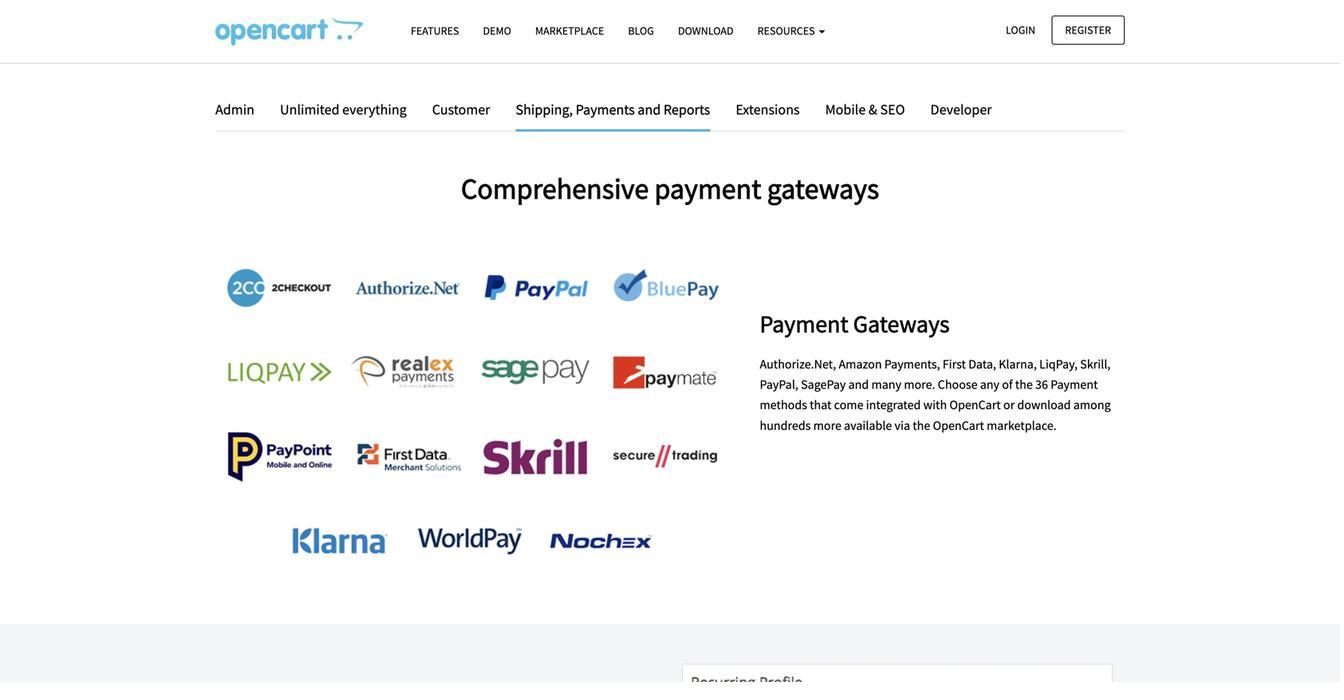 Task type: locate. For each thing, give the bounding box(es) containing it.
liqpay,
[[1040, 356, 1078, 372]]

first
[[943, 356, 966, 372]]

of
[[1002, 377, 1013, 393]]

mobile & seo
[[825, 101, 905, 118]]

1 vertical spatial the
[[913, 417, 930, 433]]

payment gateways
[[760, 309, 950, 339]]

hundreds
[[760, 417, 811, 433]]

gateways
[[767, 170, 879, 206]]

36
[[1036, 377, 1048, 393]]

download
[[1017, 397, 1071, 413]]

authorize.net,
[[760, 356, 836, 372]]

register
[[1065, 23, 1111, 37]]

come
[[834, 397, 864, 413]]

0 horizontal spatial and
[[638, 101, 661, 118]]

comprehensive
[[461, 170, 649, 206]]

and inside authorize.net, amazon payments, first data, klarna, liqpay, skrill, paypal, sagepay and many more. choose any of the 36 payment methods that come integrated with opencart or download among hundreds more available via the opencart marketplace.
[[849, 377, 869, 393]]

download link
[[666, 17, 746, 45]]

shipping, payments and reports link
[[504, 98, 722, 131]]

the right of
[[1015, 377, 1033, 393]]

download
[[678, 24, 734, 38]]

opencart down any
[[950, 397, 1001, 413]]

admin
[[215, 101, 254, 118]]

everything
[[342, 101, 407, 118]]

1 horizontal spatial payment
[[1051, 377, 1098, 393]]

shipping, payments and reports
[[516, 101, 710, 118]]

and down the amazon
[[849, 377, 869, 393]]

unlimited everything link
[[268, 98, 419, 121]]

marketplace.
[[987, 417, 1057, 433]]

klarna,
[[999, 356, 1037, 372]]

features
[[411, 24, 459, 38]]

payment down liqpay,
[[1051, 377, 1098, 393]]

0 horizontal spatial payment
[[760, 309, 849, 339]]

available
[[844, 417, 892, 433]]

opencart
[[950, 397, 1001, 413], [933, 417, 984, 433]]

developer link
[[919, 98, 992, 121]]

payment up authorize.net,
[[760, 309, 849, 339]]

1 vertical spatial and
[[849, 377, 869, 393]]

opencart down with
[[933, 417, 984, 433]]

and
[[638, 101, 661, 118], [849, 377, 869, 393]]

and left reports
[[638, 101, 661, 118]]

more.
[[904, 377, 935, 393]]

0 vertical spatial payment
[[760, 309, 849, 339]]

among
[[1074, 397, 1111, 413]]

the right via
[[913, 417, 930, 433]]

&
[[869, 101, 878, 118]]

payment inside authorize.net, amazon payments, first data, klarna, liqpay, skrill, paypal, sagepay and many more. choose any of the 36 payment methods that come integrated with opencart or download among hundreds more available via the opencart marketplace.
[[1051, 377, 1098, 393]]

1 vertical spatial payment
[[1051, 377, 1098, 393]]

1 horizontal spatial the
[[1015, 377, 1033, 393]]

reports
[[664, 101, 710, 118]]

login
[[1006, 23, 1036, 37]]

0 vertical spatial the
[[1015, 377, 1033, 393]]

unlimited
[[280, 101, 340, 118]]

any
[[980, 377, 1000, 393]]

resources link
[[746, 17, 837, 45]]

payment
[[760, 309, 849, 339], [1051, 377, 1098, 393]]

the
[[1015, 377, 1033, 393], [913, 417, 930, 433]]

customer link
[[420, 98, 502, 121]]

gateways
[[853, 309, 950, 339]]

1 horizontal spatial and
[[849, 377, 869, 393]]

many
[[872, 377, 902, 393]]

opencart - features image
[[215, 17, 363, 45]]

via
[[895, 417, 910, 433]]

with
[[924, 397, 947, 413]]

unlimited everything
[[280, 101, 407, 118]]

developer
[[931, 101, 992, 118]]

1 vertical spatial opencart
[[933, 417, 984, 433]]

mobile
[[825, 101, 866, 118]]



Task type: vqa. For each thing, say whether or not it's contained in the screenshot.
the 'Skrill,'
yes



Task type: describe. For each thing, give the bounding box(es) containing it.
sagepay
[[801, 377, 846, 393]]

resources
[[758, 24, 817, 38]]

shipping,
[[516, 101, 573, 118]]

integrated
[[866, 397, 921, 413]]

payment gateways image
[[215, 246, 730, 584]]

blog
[[628, 24, 654, 38]]

extensions link
[[724, 98, 812, 121]]

authorize.net, amazon payments, first data, klarna, liqpay, skrill, paypal, sagepay and many more. choose any of the 36 payment methods that come integrated with opencart or download among hundreds more available via the opencart marketplace.
[[760, 356, 1111, 433]]

or
[[1004, 397, 1015, 413]]

login link
[[992, 16, 1049, 45]]

amazon
[[839, 356, 882, 372]]

payments,
[[885, 356, 940, 372]]

0 vertical spatial opencart
[[950, 397, 1001, 413]]

blog link
[[616, 17, 666, 45]]

customer
[[432, 101, 490, 118]]

payment
[[655, 170, 762, 206]]

mobile & seo link
[[813, 98, 917, 121]]

paypal,
[[760, 377, 799, 393]]

marketplace
[[535, 24, 604, 38]]

data,
[[969, 356, 996, 372]]

payments
[[576, 101, 635, 118]]

marketplace link
[[523, 17, 616, 45]]

0 horizontal spatial the
[[913, 417, 930, 433]]

methods
[[760, 397, 807, 413]]

that
[[810, 397, 832, 413]]

extensions
[[736, 101, 800, 118]]

demo
[[483, 24, 511, 38]]

recurring payments image
[[682, 664, 1113, 682]]

register link
[[1052, 16, 1125, 45]]

choose
[[938, 377, 978, 393]]

seo
[[880, 101, 905, 118]]

demo link
[[471, 17, 523, 45]]

0 vertical spatial and
[[638, 101, 661, 118]]

admin link
[[215, 98, 266, 121]]

skrill,
[[1080, 356, 1111, 372]]

more
[[813, 417, 842, 433]]

features link
[[399, 17, 471, 45]]

comprehensive payment gateways
[[461, 170, 879, 206]]



